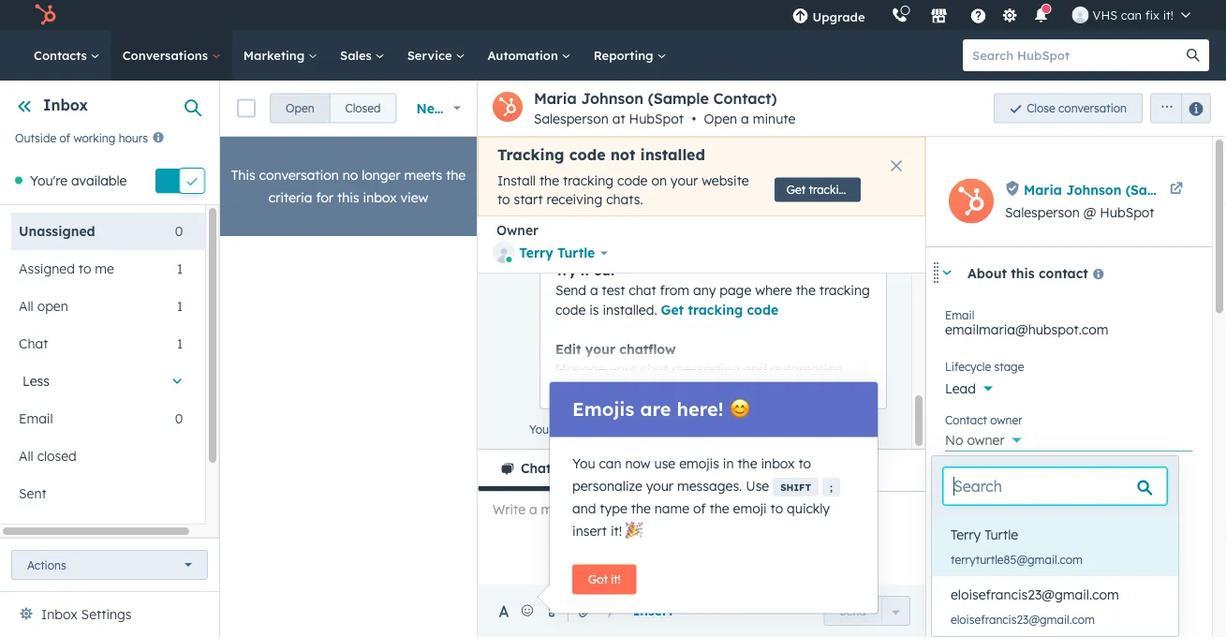 Task type: locate. For each thing, give the bounding box(es) containing it.
website inside 🎉 any new chats on your website will appear here. choose what you'd like to do next:
[[699, 203, 747, 219]]

you inside main content
[[529, 422, 549, 436]]

0 vertical spatial johnson
[[581, 89, 644, 108]]

0 horizontal spatial email
[[19, 410, 53, 427]]

Closed button
[[329, 93, 397, 123]]

do
[[717, 223, 733, 239]]

owner
[[991, 421, 1023, 435], [967, 432, 1005, 448]]

main content containing maria johnson (sample contact)
[[220, 0, 1227, 637]]

you up chat button
[[529, 422, 549, 436]]

1 marketing from the top
[[971, 566, 1026, 580]]

chat down the 2023
[[788, 439, 816, 456]]

(sample inside "maria johnson (sample contact) salesperson at hubspot • open a minute"
[[648, 89, 709, 108]]

terry turtle image
[[1073, 7, 1089, 23]]

1 vertical spatial you
[[573, 455, 596, 471]]

inbox inside you can now use emojis in the inbox to personalize your messages. use
[[761, 455, 795, 471]]

chat button
[[478, 450, 589, 491]]

chat up installed.
[[629, 282, 657, 298]]

2 all from the top
[[19, 448, 33, 464]]

this down the no
[[337, 189, 360, 206]]

1 horizontal spatial (sample
[[1126, 181, 1180, 198]]

1 horizontal spatial you
[[573, 455, 596, 471]]

conversation inside button
[[1059, 101, 1127, 115]]

style
[[709, 439, 737, 456]]

0 vertical spatial (sample
[[648, 89, 709, 108]]

0 horizontal spatial (sample
[[648, 89, 709, 108]]

send group
[[824, 596, 911, 626]]

🎉
[[689, 183, 702, 200], [626, 522, 639, 539]]

get tracking code button
[[775, 178, 882, 202]]

less
[[22, 373, 50, 389]]

2 1 from the top
[[177, 298, 183, 314]]

group down sales
[[270, 93, 397, 123]]

3 0 from the top
[[175, 523, 183, 539]]

🎉 inside ; and type the name of the emoji to quickly insert it! 🎉
[[626, 522, 639, 539]]

0 horizontal spatial and
[[573, 500, 596, 516]]

maria down automation link
[[534, 89, 577, 108]]

1 last from the top
[[946, 566, 968, 580]]

0 vertical spatial can
[[1121, 7, 1142, 22]]

last down unsubscribed
[[946, 566, 968, 580]]

and up the up
[[573, 500, 596, 516]]

hubspot image
[[34, 4, 56, 26]]

0 horizontal spatial salesperson
[[534, 111, 609, 127]]

0 horizontal spatial from
[[660, 282, 690, 298]]

this inside this conversation no longer meets the criteria for this inbox view
[[337, 189, 360, 206]]

;
[[830, 481, 833, 493]]

no
[[343, 167, 358, 183]]

0 horizontal spatial get tracking code
[[661, 301, 779, 318]]

2 marketing from the top
[[971, 617, 1026, 631]]

johnson inside "maria johnson (sample contact) salesperson at hubspot • open a minute"
[[581, 89, 644, 108]]

1 horizontal spatial turtle
[[985, 527, 1019, 543]]

2 vertical spatial it!
[[611, 573, 621, 587]]

to left 'do'
[[701, 223, 714, 239]]

actions
[[27, 558, 66, 572]]

turtle
[[558, 245, 595, 261], [985, 527, 1019, 543]]

hubspot down maria johnson (sample contac link
[[1100, 204, 1155, 221]]

turtle up terryturtle85@gmail.com in the bottom right of the page
[[985, 527, 1019, 543]]

all down assigned
[[19, 298, 33, 314]]

inbox up outside of working hours
[[43, 96, 88, 114]]

can for vhs
[[1121, 7, 1142, 22]]

terry
[[519, 245, 554, 261], [951, 527, 981, 543]]

chat
[[629, 282, 657, 298], [641, 360, 669, 377], [788, 439, 816, 456], [599, 518, 626, 534]]

1 vertical spatial marketing
[[971, 617, 1026, 631]]

close conversation button
[[994, 93, 1143, 123]]

2 last from the top
[[946, 617, 968, 631]]

conversation right close
[[1059, 101, 1127, 115]]

close conversation
[[1027, 101, 1127, 115]]

0 vertical spatial chat
[[19, 335, 48, 352]]

chat
[[19, 335, 48, 352], [521, 460, 551, 477]]

a inside "maria johnson (sample contact) salesperson at hubspot • open a minute"
[[741, 111, 749, 127]]

conversation inside this conversation no longer meets the criteria for this inbox view
[[259, 167, 339, 183]]

0 vertical spatial conversation
[[1059, 101, 1127, 115]]

maria up salesperson @ hubspot
[[1024, 181, 1063, 198]]

conversation for this
[[259, 167, 339, 183]]

list box
[[932, 516, 1179, 636]]

can inside you can now use emojis in the inbox to personalize your messages. use
[[599, 455, 622, 471]]

all
[[19, 298, 33, 314], [19, 448, 33, 464]]

0 vertical spatial hubspot
[[629, 111, 684, 127]]

2 horizontal spatial a
[[992, 462, 999, 477]]

website for code
[[702, 172, 749, 189]]

1 horizontal spatial group
[[1143, 93, 1212, 123]]

0 vertical spatial last
[[946, 566, 968, 580]]

1 vertical spatial inbox
[[761, 455, 795, 471]]

you for you can now use emojis in the inbox to personalize your messages. use
[[573, 455, 596, 471]]

the right where
[[796, 282, 816, 298]]

owner for contact owner
[[991, 421, 1023, 435]]

turtle for terry turtle
[[558, 245, 595, 261]]

newest button
[[404, 89, 473, 127]]

on down the installed
[[652, 172, 667, 189]]

Unsubscribed from all email text field
[[946, 525, 1194, 555]]

2 vertical spatial of
[[694, 500, 706, 516]]

from left the any
[[660, 282, 690, 298]]

owner right contact at bottom
[[991, 421, 1023, 435]]

are
[[640, 397, 671, 421]]

1 vertical spatial send
[[840, 604, 867, 618]]

your down use
[[646, 477, 674, 494]]

became
[[946, 462, 989, 477]]

0 horizontal spatial send
[[556, 282, 587, 298]]

your inside install the tracking code on your website to start receiving chats.
[[671, 172, 698, 189]]

0 vertical spatial a
[[741, 111, 749, 127]]

code inside try it out send a test chat from any page where the tracking code is installed.
[[556, 301, 586, 318]]

owner right "no"
[[967, 432, 1005, 448]]

and down you reassigned this thread to yourself on oct 24, 2023 3:08 pm
[[681, 439, 705, 456]]

open down unsubscribed from all email "text field"
[[1061, 566, 1087, 580]]

marketing up the eloisefrancis23@gmail.com eloisefrancis23@gmail.com
[[971, 566, 1026, 580]]

on
[[652, 172, 667, 189], [649, 203, 665, 219], [733, 422, 746, 436], [737, 518, 753, 534]]

install the tracking code on your website to start receiving chats.
[[497, 172, 749, 207]]

tracking up "here."
[[809, 183, 853, 197]]

0 vertical spatial send
[[556, 282, 587, 298]]

your inside 🎉 any new chats on your website will appear here. choose what you'd like to do next:
[[668, 203, 696, 219]]

1 vertical spatial last
[[946, 617, 968, 631]]

owner inside no owner dropdown button
[[967, 432, 1005, 448]]

1 vertical spatial turtle
[[985, 527, 1019, 543]]

2 vertical spatial 1
[[177, 335, 183, 352]]

team's
[[788, 518, 829, 534]]

the up start
[[540, 172, 559, 189]]

can for you
[[599, 455, 622, 471]]

menu
[[779, 0, 1204, 30]]

salesperson inside "maria johnson (sample contact) salesperson at hubspot • open a minute"
[[534, 111, 609, 127]]

0 vertical spatial eloisefrancis23@gmail.com
[[951, 587, 1120, 603]]

of up based
[[694, 500, 706, 516]]

2 vertical spatial date
[[1087, 617, 1112, 631]]

email
[[1065, 514, 1094, 528], [1029, 566, 1058, 580], [1029, 617, 1058, 631]]

group containing open
[[270, 93, 397, 123]]

1 vertical spatial date
[[1091, 566, 1115, 580]]

unsubscribed
[[946, 514, 1018, 528]]

0 vertical spatial marketing
[[971, 566, 1026, 580]]

type
[[600, 500, 628, 516]]

all left closed
[[19, 448, 33, 464]]

get tracking code up "here."
[[787, 183, 882, 197]]

2 0 from the top
[[175, 410, 183, 427]]

0 vertical spatial of
[[60, 130, 70, 145]]

0 horizontal spatial turtle
[[558, 245, 595, 261]]

1 horizontal spatial a
[[741, 111, 749, 127]]

open inside "maria johnson (sample contact) salesperson at hubspot • open a minute"
[[704, 111, 738, 127]]

search image
[[1187, 49, 1200, 62]]

to up color
[[673, 422, 684, 436]]

1 horizontal spatial salesperson
[[1006, 204, 1080, 221]]

see
[[693, 380, 716, 397]]

chats.
[[606, 191, 643, 207]]

a down contact)
[[741, 111, 749, 127]]

1 vertical spatial conversation
[[259, 167, 339, 183]]

settings link
[[999, 5, 1022, 25]]

you'd
[[640, 223, 673, 239]]

johnson up the at
[[581, 89, 644, 108]]

1 0 from the top
[[175, 223, 183, 239]]

you're available
[[30, 172, 127, 189]]

and inside edit your chatflow manage your chat messaging and automation.
[[743, 360, 767, 377]]

2 vertical spatial this
[[613, 422, 632, 436]]

contact)
[[714, 89, 777, 108]]

website inside install the tracking code on your website to start receiving chats.
[[702, 172, 749, 189]]

salesperson up tracking code not installed
[[534, 111, 609, 127]]

customize
[[556, 439, 620, 456]]

inbox up shift
[[761, 455, 795, 471]]

1 horizontal spatial open
[[1061, 566, 1087, 580]]

johnson inside maria johnson (sample contac link
[[1067, 181, 1122, 198]]

get up appear
[[787, 183, 806, 197]]

and up more
[[743, 360, 767, 377]]

date down no owner dropdown button
[[1060, 462, 1084, 477]]

Became a subscriber date text field
[[946, 473, 1194, 503]]

2 horizontal spatial of
[[741, 439, 754, 456]]

on inside the set up chat behaviour based on your team's availability.
[[737, 518, 753, 534]]

chat inside the set up chat behaviour based on your team's availability.
[[599, 518, 626, 534]]

group
[[270, 93, 397, 123], [1143, 93, 1212, 123]]

2 group from the left
[[1143, 93, 1212, 123]]

0 vertical spatial 1
[[177, 260, 183, 277]]

1 vertical spatial email
[[1029, 566, 1058, 580]]

it!
[[1164, 7, 1174, 22], [611, 522, 622, 539], [611, 573, 621, 587]]

chat inside try it out send a test chat from any page where the tracking code is installed.
[[629, 282, 657, 298]]

(sample for contac
[[1126, 181, 1180, 198]]

hubspot right the at
[[629, 111, 684, 127]]

it! right fix
[[1164, 7, 1174, 22]]

1 all from the top
[[19, 298, 33, 314]]

0 vertical spatial maria
[[534, 89, 577, 108]]

a right became
[[992, 462, 999, 477]]

get tracking code down the any
[[661, 301, 779, 318]]

email right all
[[1065, 514, 1094, 528]]

marketing down last marketing email open date
[[971, 617, 1026, 631]]

edit your chatflow manage your chat messaging and automation.
[[556, 341, 846, 377]]

send inside button
[[840, 604, 867, 618]]

the right meets
[[446, 167, 466, 183]]

1 horizontal spatial of
[[694, 500, 706, 516]]

next:
[[737, 223, 767, 239]]

about
[[968, 264, 1007, 281]]

1 vertical spatial it!
[[611, 522, 622, 539]]

from left all
[[1021, 514, 1046, 528]]

3 1 from the top
[[177, 335, 183, 352]]

🎉 up like
[[689, 183, 702, 200]]

0 horizontal spatial hubspot
[[629, 111, 684, 127]]

🎉 inside 🎉 any new chats on your website will appear here. choose what you'd like to do next:
[[689, 183, 702, 200]]

see more
[[693, 380, 754, 397]]

turtle inside terry turtle popup button
[[558, 245, 595, 261]]

name
[[655, 500, 690, 516]]

email for email
[[19, 410, 53, 427]]

1 for to
[[177, 260, 183, 277]]

to inside you can now use emojis in the inbox to personalize your messages. use
[[799, 455, 812, 471]]

tracking inside 'button'
[[809, 183, 853, 197]]

website for chats
[[699, 203, 747, 219]]

reporting link
[[583, 30, 678, 81]]

close image
[[891, 160, 902, 171]]

0 vertical spatial email
[[946, 308, 975, 322]]

you reassigned this thread to yourself on oct 24, 2023 3:08 pm
[[529, 422, 860, 436]]

Last marketing email click date text field
[[946, 628, 1194, 637]]

email left click
[[1029, 617, 1058, 631]]

inbox settings link
[[41, 603, 132, 626]]

🎉 down "type"
[[626, 522, 639, 539]]

0 vertical spatial 🎉
[[689, 183, 702, 200]]

your
[[671, 172, 698, 189], [668, 203, 696, 219], [586, 341, 616, 357], [610, 360, 638, 377], [757, 439, 785, 456], [646, 477, 674, 494], [757, 518, 784, 534]]

turtle up it
[[558, 245, 595, 261]]

terry for terry turtle
[[519, 245, 554, 261]]

tracking
[[563, 172, 614, 189], [809, 183, 853, 197], [820, 282, 870, 298], [688, 301, 743, 318]]

tracking
[[497, 145, 565, 164]]

and
[[743, 360, 767, 377], [681, 439, 705, 456], [573, 500, 596, 516]]

view
[[401, 189, 428, 206]]

the
[[446, 167, 466, 183], [540, 172, 559, 189], [796, 282, 816, 298], [623, 439, 643, 456], [738, 455, 758, 471], [631, 500, 651, 516], [710, 500, 730, 516]]

of right the outside
[[60, 130, 70, 145]]

1 group from the left
[[270, 93, 397, 123]]

email inside email emailmaria@hubspot.com
[[946, 308, 975, 322]]

0 vertical spatial from
[[660, 282, 690, 298]]

0 for email
[[175, 410, 183, 427]]

terry turtle
[[519, 245, 595, 261]]

no owner
[[946, 432, 1005, 448]]

turtle for terry turtle terryturtle85@gmail.com
[[985, 527, 1019, 543]]

0 horizontal spatial conversation
[[259, 167, 339, 183]]

it! down "type"
[[611, 522, 622, 539]]

marketing for last marketing email open date
[[971, 566, 1026, 580]]

1 vertical spatial a
[[590, 282, 598, 298]]

a left 'test'
[[590, 282, 598, 298]]

terry up terryturtle85@gmail.com in the bottom right of the page
[[951, 527, 981, 543]]

insert
[[633, 603, 674, 619]]

1 horizontal spatial email
[[946, 308, 975, 322]]

terry inside terry turtle terryturtle85@gmail.com
[[951, 527, 981, 543]]

conversation up criteria
[[259, 167, 339, 183]]

of inside ; and type the name of the emoji to quickly insert it! 🎉
[[694, 500, 706, 516]]

eloisefrancis23@gmail.com eloisefrancis23@gmail.com
[[951, 587, 1120, 626]]

code inside 'button'
[[856, 183, 882, 197]]

settings
[[81, 606, 132, 623]]

longer
[[362, 167, 401, 183]]

date down unsubscribed from all email "text field"
[[1091, 566, 1115, 580]]

2 eloisefrancis23@gmail.com from the top
[[951, 612, 1096, 626]]

to right emoji
[[771, 500, 784, 516]]

lead button
[[946, 370, 1194, 401]]

what
[[605, 223, 636, 239]]

inbox for inbox
[[43, 96, 88, 114]]

0 horizontal spatial this
[[337, 189, 360, 206]]

upgrade
[[813, 9, 865, 24]]

menu item
[[879, 0, 882, 30]]

0 horizontal spatial group
[[270, 93, 397, 123]]

1 vertical spatial johnson
[[1067, 181, 1122, 198]]

maria inside "maria johnson (sample contact) salesperson at hubspot • open a minute"
[[534, 89, 577, 108]]

inbox down longer
[[363, 189, 397, 206]]

1 vertical spatial 1
[[177, 298, 183, 314]]

the inside this conversation no longer meets the criteria for this inbox view
[[446, 167, 466, 183]]

0 vertical spatial and
[[743, 360, 767, 377]]

(sample left contac
[[1126, 181, 1180, 198]]

0 horizontal spatial a
[[590, 282, 598, 298]]

salesperson left '@'
[[1006, 204, 1080, 221]]

you're available image
[[15, 177, 22, 184]]

sent button
[[11, 475, 183, 512]]

all for all open
[[19, 298, 33, 314]]

working
[[74, 130, 116, 145]]

1 horizontal spatial maria
[[1024, 181, 1063, 198]]

0 vertical spatial this
[[337, 189, 360, 206]]

you up personalize
[[573, 455, 596, 471]]

on down emoji
[[737, 518, 753, 534]]

your inside the set up chat behaviour based on your team's availability.
[[757, 518, 784, 534]]

0 horizontal spatial open
[[286, 101, 314, 115]]

on inside 🎉 any new chats on your website will appear here. choose what you'd like to do next:
[[649, 203, 665, 219]]

terry inside popup button
[[519, 245, 554, 261]]

tracking up receiving
[[563, 172, 614, 189]]

open
[[37, 298, 68, 314], [1061, 566, 1087, 580]]

1 vertical spatial (sample
[[1126, 181, 1180, 198]]

can left fix
[[1121, 7, 1142, 22]]

1 vertical spatial this
[[1011, 264, 1035, 281]]

try
[[556, 262, 577, 278]]

date for open
[[1091, 566, 1115, 580]]

your down emoji
[[757, 518, 784, 534]]

marketing for last marketing email click date
[[971, 617, 1026, 631]]

0 horizontal spatial inbox
[[363, 189, 397, 206]]

of down oct
[[741, 439, 754, 456]]

main content
[[220, 0, 1227, 637]]

from inside try it out send a test chat from any page where the tracking code is installed.
[[660, 282, 690, 298]]

open down assigned
[[37, 298, 68, 314]]

all inside all closed button
[[19, 448, 33, 464]]

get right installed.
[[661, 301, 684, 318]]

the right in
[[738, 455, 758, 471]]

emojis
[[573, 397, 635, 421]]

can inside vhs can fix it! popup button
[[1121, 7, 1142, 22]]

tracking right where
[[820, 282, 870, 298]]

0 horizontal spatial maria
[[534, 89, 577, 108]]

0 horizontal spatial you
[[529, 422, 549, 436]]

1 vertical spatial get
[[661, 301, 684, 318]]

you inside you can now use emojis in the inbox to personalize your messages. use
[[573, 455, 596, 471]]

chat down 'chatflow'
[[641, 360, 669, 377]]

choose
[[556, 223, 602, 239]]

Search search field
[[944, 468, 1168, 505]]

1 vertical spatial chat
[[521, 460, 551, 477]]

inbox left settings
[[41, 606, 78, 623]]

group down "search" image
[[1143, 93, 1212, 123]]

terry turtle terryturtle85@gmail.com
[[951, 527, 1083, 566]]

to up shift
[[799, 455, 812, 471]]

on up you'd
[[649, 203, 665, 219]]

search button
[[1178, 39, 1210, 71]]

use
[[655, 455, 676, 471]]

help button
[[963, 0, 995, 30]]

email down less
[[19, 410, 53, 427]]

2 vertical spatial 0
[[175, 523, 183, 539]]

1 1 from the top
[[177, 260, 183, 277]]

this down emojis
[[613, 422, 632, 436]]

johnson up '@'
[[1067, 181, 1122, 198]]

email for email emailmaria@hubspot.com
[[946, 308, 975, 322]]

1 vertical spatial hubspot
[[1100, 204, 1155, 221]]

eloisefrancis23@gmail.com
[[951, 587, 1120, 603], [951, 612, 1096, 626]]

inbox
[[363, 189, 397, 206], [761, 455, 795, 471]]

code inside install the tracking code on your website to start receiving chats.
[[618, 172, 648, 189]]

1 horizontal spatial inbox
[[761, 455, 795, 471]]

your up like
[[668, 203, 696, 219]]

Open button
[[270, 93, 330, 123]]

1 vertical spatial email
[[19, 410, 53, 427]]

send
[[556, 282, 587, 298], [840, 604, 867, 618]]

0 horizontal spatial terry
[[519, 245, 554, 261]]

1 horizontal spatial this
[[613, 422, 632, 436]]

0 vertical spatial all
[[19, 298, 33, 314]]

terry down owner
[[519, 245, 554, 261]]

0 horizontal spatial 🎉
[[626, 522, 639, 539]]

email down caret icon
[[946, 308, 975, 322]]

0 vertical spatial terry
[[519, 245, 554, 261]]

0
[[175, 223, 183, 239], [175, 410, 183, 427], [175, 523, 183, 539]]

use
[[746, 477, 770, 494]]

tracking inside try it out send a test chat from any page where the tracking code is installed.
[[820, 282, 870, 298]]

help image
[[970, 8, 987, 25]]

0 vertical spatial open
[[37, 298, 68, 314]]

manage
[[556, 360, 606, 377]]

set
[[556, 518, 576, 534]]

this right about on the right of page
[[1011, 264, 1035, 281]]

is
[[590, 301, 599, 318]]

set up chat behaviour based on your team's availability.
[[556, 518, 829, 554]]

tracking inside install the tracking code on your website to start receiving chats.
[[563, 172, 614, 189]]

on left oct
[[733, 422, 746, 436]]

emoji
[[733, 500, 767, 516]]

1 eloisefrancis23@gmail.com from the top
[[951, 587, 1120, 603]]

1 vertical spatial inbox
[[41, 606, 78, 623]]

0 vertical spatial inbox
[[43, 96, 88, 114]]

it! right got
[[611, 573, 621, 587]]

email up the eloisefrancis23@gmail.com eloisefrancis23@gmail.com
[[1029, 566, 1058, 580]]

the inside you can now use emojis in the inbox to personalize your messages. use
[[738, 455, 758, 471]]

date right click
[[1087, 617, 1112, 631]]

1 horizontal spatial johnson
[[1067, 181, 1122, 198]]

your down the installed
[[671, 172, 698, 189]]

1 horizontal spatial get tracking code
[[787, 183, 882, 197]]

0 vertical spatial get tracking code
[[787, 183, 882, 197]]

1 horizontal spatial open
[[704, 111, 738, 127]]

on inside install the tracking code on your website to start receiving chats.
[[652, 172, 667, 189]]

1 vertical spatial 0
[[175, 410, 183, 427]]

1 vertical spatial can
[[599, 455, 622, 471]]

can up personalize
[[599, 455, 622, 471]]

to down install
[[497, 191, 510, 207]]

last down terryturtle85@gmail.com in the bottom right of the page
[[946, 617, 968, 631]]

turtle inside terry turtle terryturtle85@gmail.com
[[985, 527, 1019, 543]]

1 horizontal spatial get
[[787, 183, 806, 197]]

open right •
[[704, 111, 738, 127]]

1 horizontal spatial chat
[[521, 460, 551, 477]]

0 vertical spatial inbox
[[363, 189, 397, 206]]

chat down "type"
[[599, 518, 626, 534]]

(sample up •
[[648, 89, 709, 108]]

0 vertical spatial 0
[[175, 223, 183, 239]]

your up manage
[[586, 341, 616, 357]]



Task type: vqa. For each thing, say whether or not it's contained in the screenshot.
Johnson for Contact)
yes



Task type: describe. For each thing, give the bounding box(es) containing it.
tracking down the any
[[688, 301, 743, 318]]

messaging
[[672, 360, 740, 377]]

tracking code not installed alert
[[478, 137, 926, 217]]

closed
[[37, 448, 77, 464]]

your inside you can now use emojis in the inbox to personalize your messages. use
[[646, 477, 674, 494]]

insert button
[[621, 592, 699, 630]]

Search HubSpot search field
[[963, 39, 1193, 71]]

widget.
[[820, 439, 865, 456]]

contacts link
[[22, 30, 111, 81]]

the up based
[[710, 500, 730, 516]]

maria johnson (sample contact) salesperson at hubspot • open a minute
[[534, 89, 796, 127]]

johnson for contac
[[1067, 181, 1122, 198]]

the inside install the tracking code on your website to start receiving chats.
[[540, 172, 559, 189]]

unassigned
[[19, 223, 95, 239]]

it! inside ; and type the name of the emoji to quickly insert it! 🎉
[[611, 522, 622, 539]]

0 for unassigned
[[175, 223, 183, 239]]

installed.
[[603, 301, 657, 318]]

0 vertical spatial email
[[1065, 514, 1094, 528]]

to inside install the tracking code on your website to start receiving chats.
[[497, 191, 510, 207]]

no owner button
[[946, 422, 1194, 453]]

1 horizontal spatial and
[[681, 439, 705, 456]]

open inside open button
[[286, 101, 314, 115]]

0 horizontal spatial chat
[[19, 335, 48, 352]]

where
[[755, 282, 793, 298]]

notifications button
[[1026, 0, 1058, 30]]

all closed button
[[11, 437, 183, 475]]

it! inside popup button
[[1164, 7, 1174, 22]]

maria for contact)
[[534, 89, 577, 108]]

conversation for close
[[1059, 101, 1127, 115]]

about this contact
[[968, 264, 1089, 281]]

automation
[[488, 47, 562, 63]]

0 horizontal spatial get
[[661, 301, 684, 318]]

at
[[613, 111, 626, 127]]

get tracking code inside 'button'
[[787, 183, 882, 197]]

comment button
[[589, 450, 696, 491]]

hours
[[119, 130, 148, 145]]

pm
[[843, 422, 860, 436]]

0 horizontal spatial of
[[60, 130, 70, 145]]

Last marketing email open date text field
[[946, 576, 1194, 606]]

upgrade image
[[792, 8, 809, 25]]

shift
[[781, 481, 812, 493]]

service link
[[396, 30, 476, 81]]

got it!
[[588, 573, 621, 587]]

criteria
[[269, 189, 312, 206]]

vhs
[[1093, 7, 1118, 22]]

available
[[71, 172, 127, 189]]

you can now use emojis in the inbox to personalize your messages. use
[[573, 455, 812, 494]]

you're
[[30, 172, 68, 189]]

inbox inside this conversation no longer meets the criteria for this inbox view
[[363, 189, 397, 206]]

owner for no owner
[[967, 432, 1005, 448]]

up
[[579, 518, 595, 534]]

maria for contac
[[1024, 181, 1063, 198]]

1 for open
[[177, 298, 183, 314]]

all
[[1050, 514, 1062, 528]]

here.
[[822, 203, 852, 219]]

this
[[231, 167, 256, 183]]

your down 'chatflow'
[[610, 360, 638, 377]]

(sample for contact)
[[648, 89, 709, 108]]

to inside 🎉 any new chats on your website will appear here. choose what you'd like to do next:
[[701, 223, 714, 239]]

page
[[720, 282, 752, 298]]

@
[[1084, 204, 1097, 221]]

insert
[[573, 522, 607, 539]]

1 vertical spatial get tracking code
[[661, 301, 779, 318]]

the up behaviour
[[631, 500, 651, 516]]

last for last marketing email open date
[[946, 566, 968, 580]]

calling icon button
[[884, 3, 916, 27]]

personalize
[[573, 477, 643, 494]]

terryturtle85@gmail.com
[[951, 552, 1083, 566]]

like
[[677, 223, 697, 239]]

0 horizontal spatial open
[[37, 298, 68, 314]]

1 vertical spatial open
[[1061, 566, 1087, 580]]

emojis are here! 😊
[[573, 397, 748, 421]]

availability.
[[556, 538, 625, 554]]

quickly
[[787, 500, 830, 516]]

to left 'me'
[[79, 260, 91, 277]]

newest
[[417, 100, 464, 116]]

maria johnson (sample contac
[[1024, 181, 1227, 198]]

email for open
[[1029, 566, 1058, 580]]

try it out send a test chat from any page where the tracking code is installed.
[[556, 262, 870, 318]]

unsubscribed from all email
[[946, 514, 1094, 528]]

start
[[514, 191, 543, 207]]

salesperson @ hubspot
[[1006, 204, 1155, 221]]

stage
[[995, 359, 1025, 373]]

send inside try it out send a test chat from any page where the tracking code is installed.
[[556, 282, 587, 298]]

chat inside edit your chatflow manage your chat messaging and automation.
[[641, 360, 669, 377]]

hubspot inside "maria johnson (sample contact) salesperson at hubspot • open a minute"
[[629, 111, 684, 127]]

marketplaces image
[[931, 8, 948, 25]]

chatflow
[[620, 341, 676, 357]]

vhs can fix it!
[[1093, 7, 1174, 22]]

assigned
[[19, 260, 75, 277]]

list box containing terry turtle
[[932, 516, 1179, 636]]

johnson for contact)
[[581, 89, 644, 108]]

a inside try it out send a test chat from any page where the tracking code is installed.
[[590, 282, 598, 298]]

this inside about this contact dropdown button
[[1011, 264, 1035, 281]]

eloisefrancis23@gmail.com inside the eloisefrancis23@gmail.com eloisefrancis23@gmail.com
[[951, 612, 1096, 626]]

vhs can fix it! button
[[1061, 0, 1202, 30]]

contact owner
[[946, 421, 1023, 435]]

marketplaces button
[[920, 0, 959, 30]]

maria johnson (sample contac link
[[1024, 179, 1227, 201]]

more
[[720, 380, 754, 397]]

the up comment
[[623, 439, 643, 456]]

got it! button
[[573, 565, 637, 595]]

of for customize
[[741, 439, 754, 456]]

it! inside button
[[611, 573, 621, 587]]

send button
[[824, 596, 883, 626]]

the inside try it out send a test chat from any page where the tracking code is installed.
[[796, 282, 816, 298]]

chats
[[611, 203, 645, 219]]

tracking code not installed
[[497, 145, 706, 164]]

assigned to me
[[19, 260, 114, 277]]

behaviour
[[630, 518, 692, 534]]

customize the color and style of your chat widget.
[[556, 439, 865, 456]]

based
[[696, 518, 734, 534]]

get inside 'button'
[[787, 183, 806, 197]]

thread
[[635, 422, 670, 436]]

caret image
[[942, 270, 953, 275]]

24,
[[771, 422, 787, 436]]

test
[[602, 282, 625, 298]]

settings image
[[1002, 8, 1019, 25]]

and inside ; and type the name of the emoji to quickly insert it! 🎉
[[573, 500, 596, 516]]

yourself
[[687, 422, 730, 436]]

inbox settings
[[41, 606, 132, 623]]

last for last marketing email click date
[[946, 617, 968, 631]]

owner
[[497, 222, 539, 239]]

sales
[[340, 47, 375, 63]]

to inside ; and type the name of the emoji to quickly insert it! 🎉
[[771, 500, 784, 516]]

email for click
[[1029, 617, 1058, 631]]

contact
[[946, 421, 988, 435]]

notifications image
[[1033, 8, 1050, 25]]

calling icon image
[[892, 7, 909, 24]]

in
[[723, 455, 734, 471]]

email emailmaria@hubspot.com
[[946, 308, 1109, 338]]

terry for terry turtle terryturtle85@gmail.com
[[951, 527, 981, 543]]

menu containing vhs can fix it!
[[779, 0, 1204, 30]]

became a subscriber date
[[946, 462, 1084, 477]]

marketing link
[[232, 30, 329, 81]]

last marketing email click date
[[946, 617, 1112, 631]]

inbox for inbox settings
[[41, 606, 78, 623]]

1 horizontal spatial hubspot
[[1100, 204, 1155, 221]]

any
[[556, 203, 579, 219]]

get tracking code link
[[661, 301, 779, 318]]

2023
[[790, 422, 815, 436]]

date for click
[[1087, 617, 1112, 631]]

new
[[583, 203, 608, 219]]

here!
[[677, 397, 724, 421]]

contacts
[[34, 47, 91, 63]]

0 vertical spatial date
[[1060, 462, 1084, 477]]

your down 24,
[[757, 439, 785, 456]]

1 vertical spatial salesperson
[[1006, 204, 1080, 221]]

sales link
[[329, 30, 396, 81]]

all for all closed
[[19, 448, 33, 464]]

0 for spam
[[175, 523, 183, 539]]

1 horizontal spatial from
[[1021, 514, 1046, 528]]

you for you reassigned this thread to yourself on oct 24, 2023 3:08 pm
[[529, 422, 549, 436]]

chat inside chat button
[[521, 460, 551, 477]]

of for ;
[[694, 500, 706, 516]]



